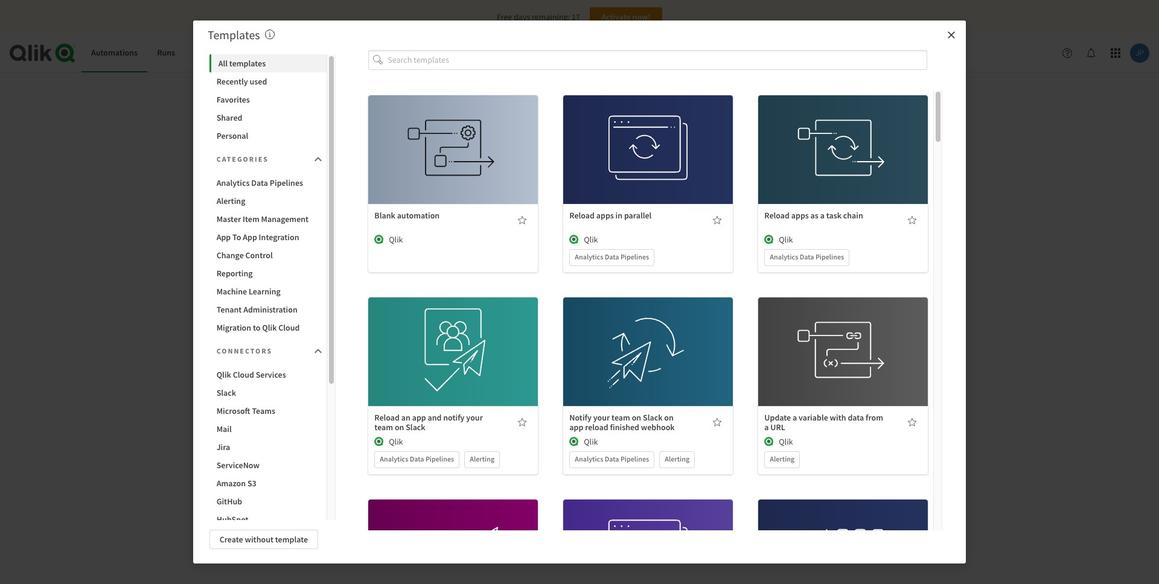 Task type: describe. For each thing, give the bounding box(es) containing it.
github
[[217, 497, 242, 507]]

amazon s3
[[217, 478, 257, 489]]

qlik cloud services
[[217, 370, 286, 381]]

parallel
[[625, 210, 652, 221]]

analytics inside button
[[217, 178, 250, 188]]

runs
[[157, 47, 175, 58]]

use for blank automation
[[430, 144, 443, 155]]

connectors
[[217, 347, 273, 356]]

use template button for update a variable with data from a url
[[806, 329, 882, 348]]

chain
[[844, 210, 864, 221]]

tenant administration button
[[209, 301, 327, 319]]

servicenow button
[[209, 457, 327, 475]]

automations
[[588, 343, 641, 355]]

machine learning
[[217, 286, 281, 297]]

as
[[811, 210, 819, 221]]

master item management button
[[209, 210, 327, 228]]

remaining:
[[532, 11, 570, 22]]

blank automation
[[375, 210, 440, 221]]

template for reload an app and notify your team on slack
[[445, 333, 478, 344]]

slack button
[[209, 384, 327, 402]]

amazon s3 button
[[209, 475, 327, 493]]

analytics down reload
[[575, 455, 604, 464]]

microsoft teams button
[[209, 402, 327, 420]]

use template for reload apps as a task chain
[[820, 131, 868, 142]]

details button for and
[[416, 356, 491, 375]]

details button for parallel
[[611, 153, 686, 173]]

runs button
[[147, 34, 185, 72]]

templates
[[208, 27, 260, 42]]

add to favorites image for reload apps as a task chain
[[908, 215, 918, 225]]

metrics
[[195, 47, 221, 58]]

mail button
[[209, 420, 327, 439]]

to
[[233, 232, 241, 243]]

use for reload an app and notify your team on slack
[[430, 333, 443, 344]]

recently used
[[217, 76, 267, 87]]

reload
[[585, 422, 609, 433]]

favorites
[[217, 94, 250, 105]]

metrics button
[[185, 34, 231, 72]]

reload apps in parallel
[[570, 210, 652, 221]]

slack inside the notify your team on slack on app reload finished webhook
[[643, 412, 663, 423]]

qlik for notify your team on slack on app reload finished webhook
[[584, 437, 598, 447]]

qlik image for reload apps in parallel
[[570, 235, 580, 244]]

to
[[253, 323, 261, 333]]

apps for in
[[597, 210, 614, 221]]

analytics down 'an'
[[380, 455, 409, 464]]

amazon
[[217, 478, 246, 489]]

activate
[[602, 11, 631, 22]]

notify
[[444, 412, 465, 423]]

add to favorites image for on
[[713, 418, 723, 427]]

alerting inside button
[[217, 196, 246, 207]]

alerting button
[[209, 192, 327, 210]]

connections
[[240, 47, 286, 58]]

qlik image for update a variable with data from a url
[[765, 437, 775, 447]]

use template button for blank automation
[[416, 140, 491, 159]]

analytics data pipelines inside button
[[217, 178, 303, 188]]

1 horizontal spatial on
[[632, 412, 642, 423]]

create for create without template
[[220, 535, 243, 545]]

slack inside reload an app and notify your team on slack
[[406, 422, 426, 433]]

use template for reload an app and notify your team on slack
[[430, 333, 478, 344]]

you do not have any automations yet
[[504, 343, 656, 355]]

control
[[246, 250, 273, 261]]

personal
[[217, 130, 248, 141]]

reload for reload apps in parallel
[[570, 210, 595, 221]]

tenant administration
[[217, 304, 298, 315]]

github button
[[209, 493, 327, 511]]

qlik image for reload an app and notify your team on slack
[[375, 437, 384, 447]]

connections button
[[231, 34, 295, 72]]

change control button
[[209, 246, 327, 265]]

reporting button
[[209, 265, 327, 283]]

use template for reload apps in parallel
[[625, 131, 673, 142]]

details for parallel
[[636, 157, 661, 168]]

qlik for update a variable with data from a url
[[779, 437, 794, 447]]

recently used button
[[209, 72, 327, 91]]

qlik image for notify your team on slack on app reload finished webhook
[[570, 437, 580, 447]]

data down reload apps in parallel
[[605, 252, 619, 261]]

on inside reload an app and notify your team on slack
[[395, 422, 404, 433]]

create without template button
[[209, 530, 318, 550]]

data inside button
[[251, 178, 268, 188]]

17
[[572, 11, 580, 22]]

qlik for reload apps in parallel
[[584, 234, 598, 245]]

favorites button
[[209, 91, 327, 109]]

1 horizontal spatial a
[[793, 412, 798, 423]]

add to favorites image for blank automation
[[518, 215, 528, 225]]

reporting
[[217, 268, 253, 279]]

migration to qlik cloud button
[[209, 319, 327, 337]]

jira
[[217, 442, 230, 453]]

analytics data pipelines down reload an app and notify your team on slack
[[380, 455, 454, 464]]

template inside button
[[275, 535, 308, 545]]

tenant
[[217, 304, 242, 315]]

services
[[256, 370, 286, 381]]

master
[[217, 214, 241, 225]]

webhook
[[641, 422, 675, 433]]

app to app integration button
[[209, 228, 327, 246]]

data down reload apps as a task chain
[[800, 252, 815, 261]]

automations
[[91, 47, 138, 58]]

analytics down reload apps as a task chain
[[770, 252, 799, 261]]

automation for blank automation
[[397, 210, 440, 221]]

url
[[771, 422, 786, 433]]

administration
[[244, 304, 298, 315]]

use template button for reload apps as a task chain
[[806, 127, 882, 146]]

2 horizontal spatial a
[[821, 210, 825, 221]]

templates are pre-built automations that help you automate common business workflows. get started by selecting one of the pre-built templates or choose the blank canvas to build an automation from scratch. image
[[265, 30, 275, 39]]

add to favorites image for reload an app and notify your team on slack
[[518, 418, 528, 427]]

use template button for reload an app and notify your team on slack
[[416, 329, 491, 348]]

jira button
[[209, 439, 327, 457]]

any
[[571, 343, 586, 355]]

machine
[[217, 286, 247, 297]]

yet
[[643, 343, 656, 355]]

app inside the notify your team on slack on app reload finished webhook
[[570, 422, 584, 433]]

hubspot button
[[209, 511, 327, 529]]

categories button
[[209, 147, 327, 172]]

recently
[[217, 76, 248, 87]]

template for blank automation
[[445, 144, 478, 155]]

integration
[[259, 232, 299, 243]]

create automation button
[[530, 365, 630, 384]]

qlik for reload apps as a task chain
[[779, 234, 794, 245]]



Task type: locate. For each thing, give the bounding box(es) containing it.
0 vertical spatial create
[[552, 369, 576, 380]]

0 horizontal spatial app
[[412, 412, 426, 423]]

slack inside button
[[217, 388, 236, 399]]

use template for update a variable with data from a url
[[820, 333, 868, 344]]

1 vertical spatial cloud
[[233, 370, 254, 381]]

on
[[632, 412, 642, 423], [665, 412, 674, 423], [395, 422, 404, 433]]

apps for as
[[792, 210, 809, 221]]

details button for on
[[611, 356, 686, 375]]

qlik image down reload apps as a task chain
[[765, 235, 775, 244]]

0 vertical spatial cloud
[[279, 323, 300, 333]]

2 app from the left
[[243, 232, 257, 243]]

hubspot
[[217, 515, 249, 526]]

details up notify
[[441, 360, 466, 371]]

all
[[218, 58, 228, 69]]

app
[[217, 232, 231, 243], [243, 232, 257, 243]]

details button down yet
[[611, 356, 686, 375]]

use template for notify your team on slack on app reload finished webhook
[[625, 333, 673, 344]]

details for with
[[831, 360, 856, 371]]

qlik for blank automation
[[389, 234, 403, 245]]

qlik down url
[[779, 437, 794, 447]]

reload left in
[[570, 210, 595, 221]]

details for a
[[831, 157, 856, 168]]

details for on
[[636, 360, 661, 371]]

qlik down reload apps as a task chain
[[779, 234, 794, 245]]

use template button for notify your team on slack on app reload finished webhook
[[611, 329, 686, 348]]

add to favorites image for reload apps in parallel
[[713, 215, 723, 225]]

in
[[616, 210, 623, 221]]

data up alerting button
[[251, 178, 268, 188]]

pipelines up alerting button
[[270, 178, 303, 188]]

reload left as
[[765, 210, 790, 221]]

add to favorites image right webhook
[[713, 418, 723, 427]]

add to favorites image for from
[[908, 418, 918, 427]]

qlik image down blank
[[375, 235, 384, 244]]

on right finished
[[665, 412, 674, 423]]

pipelines down task
[[816, 252, 845, 261]]

details button
[[611, 153, 686, 173], [806, 153, 882, 173], [416, 356, 491, 375], [611, 356, 686, 375], [806, 356, 882, 375]]

create for create automation
[[552, 369, 576, 380]]

2 add to favorites image from the left
[[908, 418, 918, 427]]

details
[[636, 157, 661, 168], [831, 157, 856, 168], [441, 360, 466, 371], [636, 360, 661, 371], [831, 360, 856, 371]]

1 vertical spatial create
[[220, 535, 243, 545]]

0 horizontal spatial add to favorites image
[[713, 418, 723, 427]]

learning
[[249, 286, 281, 297]]

create inside create without template button
[[220, 535, 243, 545]]

apps left as
[[792, 210, 809, 221]]

create down the hubspot
[[220, 535, 243, 545]]

data down reload an app and notify your team on slack
[[410, 455, 424, 464]]

0 horizontal spatial on
[[395, 422, 404, 433]]

template for notify your team on slack on app reload finished webhook
[[640, 333, 673, 344]]

all templates button
[[209, 54, 327, 72]]

blank
[[375, 210, 396, 221]]

free days remaining: 17
[[497, 11, 580, 22]]

1 add to favorites image from the left
[[713, 418, 723, 427]]

s3
[[248, 478, 257, 489]]

qlik image down url
[[765, 437, 775, 447]]

analytics data pipelines button
[[209, 174, 327, 192]]

details for and
[[441, 360, 466, 371]]

automation for create automation
[[577, 369, 620, 380]]

your inside reload an app and notify your team on slack
[[467, 412, 483, 423]]

pipelines inside button
[[270, 178, 303, 188]]

on left and at the bottom left of the page
[[395, 422, 404, 433]]

qlik image
[[570, 235, 580, 244], [765, 235, 775, 244]]

automation down automations
[[577, 369, 620, 380]]

qlik inside qlik cloud services button
[[217, 370, 231, 381]]

microsoft
[[217, 406, 250, 417]]

migration
[[217, 323, 251, 333]]

app
[[412, 412, 426, 423], [570, 422, 584, 433]]

details button up with
[[806, 356, 882, 375]]

create automation
[[552, 369, 620, 380]]

create inside create automation button
[[552, 369, 576, 380]]

automation right blank
[[397, 210, 440, 221]]

variable
[[799, 412, 829, 423]]

create without template
[[220, 535, 308, 545]]

pipelines down reload an app and notify your team on slack
[[426, 455, 454, 464]]

slack up microsoft
[[217, 388, 236, 399]]

qlik image down notify
[[570, 437, 580, 447]]

app right 'an'
[[412, 412, 426, 423]]

data down finished
[[605, 455, 619, 464]]

qlik image for blank automation
[[375, 235, 384, 244]]

add to favorites image right from
[[908, 418, 918, 427]]

use template for blank automation
[[430, 144, 478, 155]]

team right reload
[[612, 412, 631, 423]]

analytics
[[217, 178, 250, 188], [575, 252, 604, 261], [770, 252, 799, 261], [380, 455, 409, 464], [575, 455, 604, 464]]

1 qlik image from the left
[[570, 235, 580, 244]]

qlik inside migration to qlik cloud button
[[262, 323, 277, 333]]

shared
[[217, 112, 242, 123]]

templates are pre-built automations that help you automate common business workflows. get started by selecting one of the pre-built templates or choose the blank canvas to build an automation from scratch. tooltip
[[265, 27, 275, 42]]

use for update a variable with data from a url
[[820, 333, 833, 344]]

a left url
[[765, 422, 769, 433]]

a right as
[[821, 210, 825, 221]]

0 horizontal spatial slack
[[217, 388, 236, 399]]

tab list containing automations
[[82, 34, 295, 72]]

details button for a
[[806, 153, 882, 173]]

shared button
[[209, 109, 327, 127]]

2 qlik image from the left
[[765, 235, 775, 244]]

analytics data pipelines up alerting button
[[217, 178, 303, 188]]

template
[[640, 131, 673, 142], [835, 131, 868, 142], [445, 144, 478, 155], [445, 333, 478, 344], [640, 333, 673, 344], [835, 333, 868, 344], [275, 535, 308, 545]]

data
[[848, 412, 865, 423]]

a
[[821, 210, 825, 221], [793, 412, 798, 423], [765, 422, 769, 433]]

1 horizontal spatial app
[[243, 232, 257, 243]]

1 horizontal spatial add to favorites image
[[908, 418, 918, 427]]

data
[[251, 178, 268, 188], [605, 252, 619, 261], [800, 252, 815, 261], [410, 455, 424, 464], [605, 455, 619, 464]]

2 apps from the left
[[792, 210, 809, 221]]

2 horizontal spatial reload
[[765, 210, 790, 221]]

add to favorites image
[[518, 215, 528, 225], [713, 215, 723, 225], [908, 215, 918, 225], [518, 418, 528, 427]]

reload an app and notify your team on slack
[[375, 412, 483, 433]]

add to favorites image
[[713, 418, 723, 427], [908, 418, 918, 427]]

0 vertical spatial automation
[[397, 210, 440, 221]]

qlik image down reload apps in parallel
[[570, 235, 580, 244]]

qlik down reload
[[584, 437, 598, 447]]

used
[[250, 76, 267, 87]]

a right update
[[793, 412, 798, 423]]

analytics down reload apps in parallel
[[575, 252, 604, 261]]

template for update a variable with data from a url
[[835, 333, 868, 344]]

2 horizontal spatial slack
[[643, 412, 663, 423]]

qlik image down reload an app and notify your team on slack
[[375, 437, 384, 447]]

slack left and at the bottom left of the page
[[406, 422, 426, 433]]

qlik for reload an app and notify your team on slack
[[389, 437, 403, 447]]

2 your from the left
[[594, 412, 610, 423]]

1 horizontal spatial cloud
[[279, 323, 300, 333]]

1 horizontal spatial automation
[[577, 369, 620, 380]]

qlik
[[389, 234, 403, 245], [584, 234, 598, 245], [779, 234, 794, 245], [262, 323, 277, 333], [217, 370, 231, 381], [389, 437, 403, 447], [584, 437, 598, 447], [779, 437, 794, 447]]

reload apps as a task chain
[[765, 210, 864, 221]]

use for notify your team on slack on app reload finished webhook
[[625, 333, 638, 344]]

template for reload apps in parallel
[[640, 131, 673, 142]]

management
[[261, 214, 309, 225]]

analytics down categories
[[217, 178, 250, 188]]

cloud down administration
[[279, 323, 300, 333]]

1 vertical spatial automation
[[577, 369, 620, 380]]

notify
[[570, 412, 592, 423]]

1 horizontal spatial team
[[612, 412, 631, 423]]

1 horizontal spatial reload
[[570, 210, 595, 221]]

reload for reload apps as a task chain
[[765, 210, 790, 221]]

qlik down connectors
[[217, 370, 231, 381]]

0 horizontal spatial a
[[765, 422, 769, 433]]

your inside the notify your team on slack on app reload finished webhook
[[594, 412, 610, 423]]

qlik image
[[375, 235, 384, 244], [375, 437, 384, 447], [570, 437, 580, 447], [765, 437, 775, 447]]

1 horizontal spatial app
[[570, 422, 584, 433]]

app left reload
[[570, 422, 584, 433]]

app inside reload an app and notify your team on slack
[[412, 412, 426, 423]]

reload inside reload an app and notify your team on slack
[[375, 412, 400, 423]]

use template button for reload apps in parallel
[[611, 127, 686, 146]]

connectors button
[[209, 339, 327, 364]]

team
[[612, 412, 631, 423], [375, 422, 393, 433]]

details up task
[[831, 157, 856, 168]]

close image
[[947, 30, 957, 40]]

automation inside button
[[577, 369, 620, 380]]

app right to
[[243, 232, 257, 243]]

analytics data pipelines down reload apps in parallel
[[575, 252, 650, 261]]

change
[[217, 250, 244, 261]]

details button up notify
[[416, 356, 491, 375]]

analytics data pipelines down finished
[[575, 455, 650, 464]]

1 horizontal spatial slack
[[406, 422, 426, 433]]

0 horizontal spatial reload
[[375, 412, 400, 423]]

categories
[[217, 155, 269, 164]]

1 horizontal spatial create
[[552, 369, 576, 380]]

team inside reload an app and notify your team on slack
[[375, 422, 393, 433]]

reload left 'an'
[[375, 412, 400, 423]]

1 horizontal spatial apps
[[792, 210, 809, 221]]

0 horizontal spatial qlik image
[[570, 235, 580, 244]]

1 horizontal spatial your
[[594, 412, 610, 423]]

0 horizontal spatial cloud
[[233, 370, 254, 381]]

0 horizontal spatial your
[[467, 412, 483, 423]]

pipelines down finished
[[621, 455, 650, 464]]

activate now!
[[602, 11, 651, 22]]

slack right finished
[[643, 412, 663, 423]]

have
[[549, 343, 569, 355]]

teams
[[252, 406, 275, 417]]

without
[[245, 535, 274, 545]]

cloud
[[279, 323, 300, 333], [233, 370, 254, 381]]

qlik down 'an'
[[389, 437, 403, 447]]

1 app from the left
[[217, 232, 231, 243]]

item
[[243, 214, 260, 225]]

details down yet
[[636, 360, 661, 371]]

qlik down blank automation
[[389, 234, 403, 245]]

master item management
[[217, 214, 309, 225]]

notify your team on slack on app reload finished webhook
[[570, 412, 675, 433]]

from
[[866, 412, 884, 423]]

with
[[830, 412, 847, 423]]

qlik down reload apps in parallel
[[584, 234, 598, 245]]

details up with
[[831, 360, 856, 371]]

automations button
[[82, 34, 147, 72]]

you
[[504, 343, 519, 355]]

apps left in
[[597, 210, 614, 221]]

details button up task
[[806, 153, 882, 173]]

mail
[[217, 424, 232, 435]]

0 horizontal spatial apps
[[597, 210, 614, 221]]

Search templates text field
[[388, 50, 928, 70]]

details button up parallel
[[611, 153, 686, 173]]

do
[[521, 343, 531, 355]]

use for reload apps as a task chain
[[820, 131, 833, 142]]

qlik image for reload apps as a task chain
[[765, 235, 775, 244]]

team inside the notify your team on slack on app reload finished webhook
[[612, 412, 631, 423]]

0 horizontal spatial create
[[220, 535, 243, 545]]

template for reload apps as a task chain
[[835, 131, 868, 142]]

0 horizontal spatial automation
[[397, 210, 440, 221]]

cloud down connectors
[[233, 370, 254, 381]]

2 horizontal spatial on
[[665, 412, 674, 423]]

0 horizontal spatial app
[[217, 232, 231, 243]]

pipelines down parallel
[[621, 252, 650, 261]]

create down have
[[552, 369, 576, 380]]

update
[[765, 412, 791, 423]]

microsoft teams
[[217, 406, 275, 417]]

app left to
[[217, 232, 231, 243]]

task
[[827, 210, 842, 221]]

use
[[625, 131, 638, 142], [820, 131, 833, 142], [430, 144, 443, 155], [430, 333, 443, 344], [625, 333, 638, 344], [820, 333, 833, 344]]

team left 'an'
[[375, 422, 393, 433]]

your
[[467, 412, 483, 423], [594, 412, 610, 423]]

1 apps from the left
[[597, 210, 614, 221]]

1 horizontal spatial qlik image
[[765, 235, 775, 244]]

details button for with
[[806, 356, 882, 375]]

and
[[428, 412, 442, 423]]

not
[[533, 343, 547, 355]]

use for reload apps in parallel
[[625, 131, 638, 142]]

qlik right to
[[262, 323, 277, 333]]

now!
[[633, 11, 651, 22]]

on right reload
[[632, 412, 642, 423]]

analytics data pipelines down reload apps as a task chain
[[770, 252, 845, 261]]

update a variable with data from a url
[[765, 412, 884, 433]]

use template button
[[611, 127, 686, 146], [806, 127, 882, 146], [416, 140, 491, 159], [416, 329, 491, 348], [611, 329, 686, 348], [806, 329, 882, 348]]

reload for reload an app and notify your team on slack
[[375, 412, 400, 423]]

1 your from the left
[[467, 412, 483, 423]]

templates
[[229, 58, 266, 69]]

finished
[[610, 422, 640, 433]]

days
[[514, 11, 531, 22]]

0 horizontal spatial team
[[375, 422, 393, 433]]

tab list
[[82, 34, 295, 72]]

details up parallel
[[636, 157, 661, 168]]



Task type: vqa. For each thing, say whether or not it's contained in the screenshot.
qlik corresponding to Blank automation
yes



